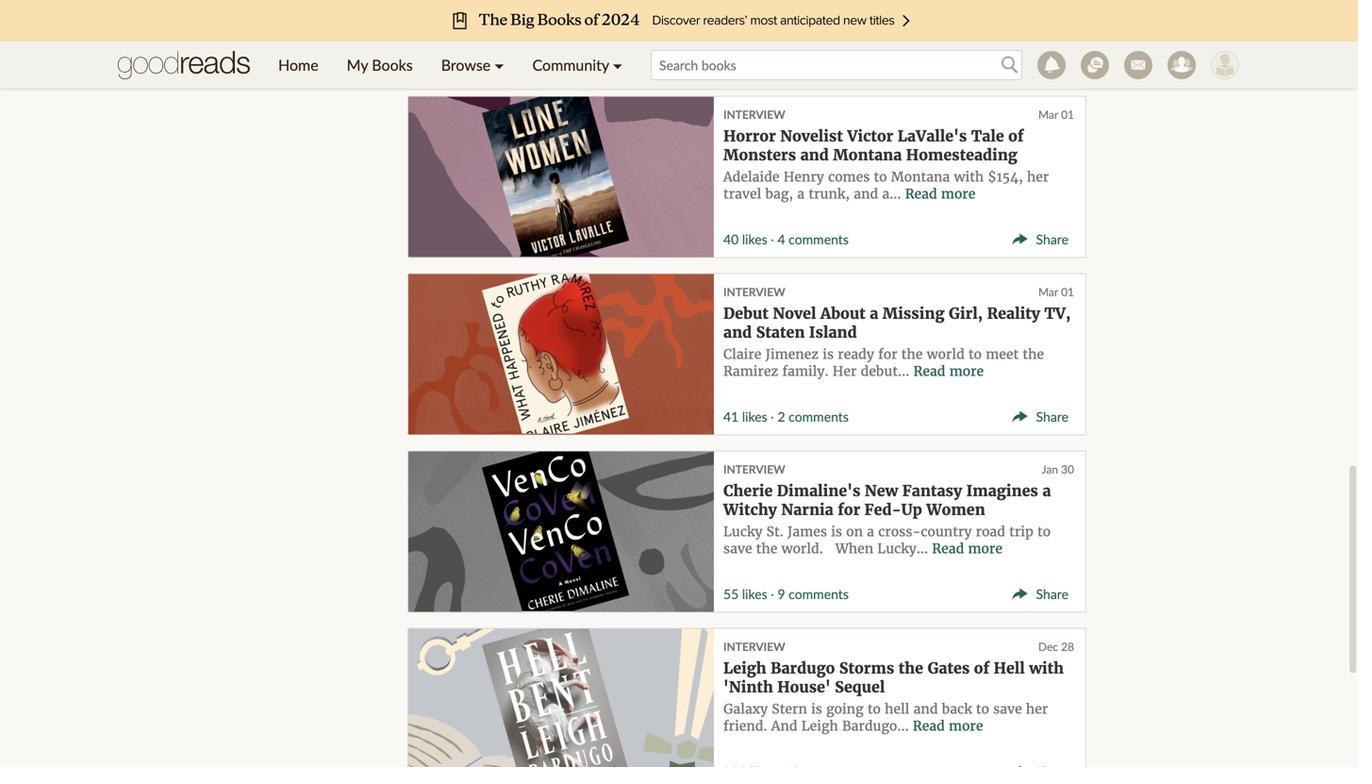 Task type: describe. For each thing, give the bounding box(es) containing it.
Search books text field
[[651, 50, 1023, 80]]

Search for books to add to your shelves search field
[[651, 50, 1023, 80]]

comedy
[[656, 0, 707, 6]]

her inside galaxy stern is going to hell and back to save her friend. and leigh bardugo...
[[1026, 701, 1049, 718]]

to right hell
[[976, 701, 990, 718]]

read more link for leigh bardugo storms the gates of hell with 'ninth house' sequel
[[913, 718, 984, 735]]

2
[[778, 408, 786, 424]]

galaxy
[[724, 701, 768, 718]]

save inside galaxy stern is going to hell and back to save her friend. and leigh bardugo...
[[994, 701, 1023, 718]]

▾ for browse ▾
[[495, 56, 504, 74]]

family. inside 'sorry to disrupt the peace is a dark comedy that follows a woman back to her hometown to investigate why her brother killed himself. cottrell talks about the importance of humor—and family.'
[[420, 23, 466, 40]]

menu containing home
[[264, 42, 637, 89]]

9 comments link
[[778, 586, 849, 602]]

interview for leigh
[[724, 640, 786, 653]]

himself.
[[648, 6, 702, 23]]

debut...
[[861, 363, 910, 380]]

cherie dimaline's new fantasy imagines a witchy narnia for fed-up women
[[724, 482, 1051, 519]]

jan 30 link
[[1042, 462, 1075, 476]]

interview for debut
[[724, 285, 786, 299]]

share button for horror novelist victor lavalle's tale of monsters and montana homesteading
[[1012, 229, 1077, 248]]

horror novelist victor lavalle's tale of monsters and montana homesteading image
[[409, 97, 714, 257]]

is inside lucky st. james is on a cross-country road trip to save the world.   when lucky...
[[831, 523, 843, 540]]

40
[[724, 231, 739, 247]]

share for horror novelist victor lavalle's tale of monsters and montana homesteading
[[1037, 231, 1069, 247]]

share for cherie dimaline's new fantasy imagines a witchy narnia for fed-up women
[[1037, 586, 1069, 602]]

· for horror
[[771, 231, 775, 247]]

fantasy
[[903, 482, 963, 501]]

with inside adelaide henry comes to montana with $154, her travel bag, a trunk, and a...
[[954, 168, 984, 185]]

41 likes link
[[724, 408, 768, 424]]

16 likes · 0 comments
[[420, 52, 545, 68]]

my
[[347, 56, 368, 74]]

read for witchy
[[932, 540, 965, 557]]

claire jimenez is ready for the world to meet the ramirez family.  her debut...
[[724, 346, 1044, 380]]

dec
[[1039, 640, 1059, 653]]

henry
[[784, 168, 825, 185]]

lucky
[[724, 523, 763, 540]]

jan
[[1042, 462, 1059, 476]]

jan 30
[[1042, 462, 1075, 476]]

narnia
[[782, 501, 834, 519]]

30
[[1062, 462, 1075, 476]]

community ▾ button
[[518, 42, 637, 89]]

country
[[921, 523, 972, 540]]

friend.
[[724, 718, 768, 735]]

trunk,
[[809, 186, 850, 203]]

world.
[[782, 540, 824, 557]]

the inside leigh bardugo storms the gates of hell with 'ninth house' sequel
[[899, 659, 924, 678]]

· left 0 at top
[[467, 52, 471, 68]]

the inside lucky st. james is on a cross-country road trip to save the world.   when lucky...
[[757, 540, 778, 557]]

more for cherie dimaline's new fantasy imagines a witchy narnia for fed-up women
[[969, 540, 1003, 557]]

55
[[724, 586, 739, 602]]

read more link for horror novelist victor lavalle's tale of monsters and montana homesteading
[[906, 186, 976, 203]]

tale
[[972, 127, 1005, 146]]

witchy
[[724, 501, 777, 519]]

40 likes · 4 comments
[[724, 231, 849, 247]]

horror novelist victor lavalle's tale of monsters and montana homesteading link
[[724, 127, 1024, 165]]

debut novel about a missing girl, reality tv, and staten island image
[[409, 274, 714, 435]]

ramirez
[[724, 363, 779, 380]]

to inside lucky st. james is on a cross-country road trip to save the world.   when lucky...
[[1038, 523, 1051, 540]]

her right why on the top of the page
[[528, 6, 550, 23]]

55 likes link
[[724, 586, 768, 602]]

going
[[827, 701, 864, 718]]

peace
[[555, 0, 592, 6]]

mar 01 for horror novelist victor lavalle's tale of monsters and montana homesteading
[[1039, 108, 1075, 121]]

save inside lucky st. james is on a cross-country road trip to save the world.   when lucky...
[[724, 540, 753, 557]]

'ninth
[[724, 678, 773, 697]]

read more link for debut novel about a missing girl, reality tv, and staten island
[[914, 363, 984, 380]]

dec 28 link
[[1039, 640, 1075, 653]]

killed
[[607, 6, 644, 23]]

hell
[[994, 659, 1025, 678]]

sequel
[[835, 678, 885, 697]]

40 likes link
[[724, 231, 768, 247]]

read for monsters
[[906, 186, 938, 203]]

to inside adelaide henry comes to montana with $154, her travel bag, a trunk, and a...
[[874, 168, 887, 185]]

about
[[795, 6, 832, 23]]

41
[[724, 408, 739, 424]]

cherie dimaline's new fantasy imagines a witchy narnia for fed-up women image
[[409, 452, 714, 612]]

novelist
[[780, 127, 843, 146]]

16
[[420, 52, 435, 68]]

james
[[788, 523, 827, 540]]

55 likes · 9 comments
[[724, 586, 849, 602]]

travel
[[724, 186, 762, 203]]

for inside claire jimenez is ready for the world to meet the ramirez family.  her debut...
[[879, 346, 898, 363]]

novel
[[773, 304, 817, 323]]

ready
[[838, 346, 875, 363]]

island
[[809, 323, 857, 342]]

4 comments link
[[778, 231, 849, 247]]

talks
[[759, 6, 791, 23]]

to up humor—and
[[1010, 0, 1023, 6]]

lavalle's
[[898, 127, 967, 146]]

hell
[[885, 701, 910, 718]]

more for horror novelist victor lavalle's tale of monsters and montana homesteading
[[942, 186, 976, 203]]

girl,
[[949, 304, 983, 323]]

jimenez
[[766, 346, 819, 363]]

likes right the 16
[[439, 52, 464, 68]]

comes
[[828, 168, 870, 185]]

a up killed at the left of page
[[611, 0, 619, 6]]

lucky...
[[878, 540, 929, 557]]

bardugo
[[771, 659, 835, 678]]

dimaline's
[[777, 482, 861, 501]]

lucky st. james is on a cross-country road trip to save the world.   when lucky...
[[724, 523, 1051, 557]]

leigh inside leigh bardugo storms the gates of hell with 'ninth house' sequel
[[724, 659, 767, 678]]

monsters
[[724, 146, 796, 165]]

that
[[711, 0, 738, 6]]

cherie
[[724, 482, 773, 501]]

about
[[821, 304, 866, 323]]

of inside 'sorry to disrupt the peace is a dark comedy that follows a woman back to her hometown to investigate why her brother killed himself. cottrell talks about the importance of humor—and family.'
[[941, 6, 954, 23]]

41 likes · 2 comments
[[724, 408, 849, 424]]

staten
[[756, 323, 805, 342]]

stern
[[772, 701, 808, 718]]

home link
[[264, 42, 333, 89]]

· for cherie
[[771, 586, 775, 602]]

read more for leigh bardugo storms the gates of hell with 'ninth house' sequel
[[913, 718, 984, 735]]

and
[[772, 718, 798, 735]]

$154,
[[988, 168, 1024, 185]]

family. inside claire jimenez is ready for the world to meet the ramirez family.  her debut...
[[783, 363, 829, 380]]

up
[[902, 501, 923, 519]]

is inside 'sorry to disrupt the peace is a dark comedy that follows a woman back to her hometown to investigate why her brother killed himself. cottrell talks about the importance of humor—and family.'
[[596, 0, 607, 6]]

adelaide
[[724, 168, 780, 185]]

comments for horror
[[789, 231, 849, 247]]

share button for cherie dimaline's new fantasy imagines a witchy narnia for fed-up women
[[1012, 585, 1077, 602]]

storms
[[840, 659, 895, 678]]

books
[[372, 56, 413, 74]]

dark
[[623, 0, 652, 6]]

community
[[533, 56, 609, 74]]

and inside the horror novelist victor lavalle's tale of monsters and montana homesteading
[[801, 146, 829, 165]]

notifications image
[[1038, 51, 1066, 79]]

share button for debut novel about a missing girl, reality tv, and staten island
[[1012, 408, 1077, 425]]

leigh inside galaxy stern is going to hell and back to save her friend. and leigh bardugo...
[[802, 718, 839, 735]]

sorry to disrupt the peace is a dark comedy that follows a woman back to her hometown to investigate why her brother killed himself. cottrell talks about the importance of humor—and family.
[[420, 0, 1043, 40]]

victor
[[848, 127, 894, 146]]



Task type: vqa. For each thing, say whether or not it's contained in the screenshot.
16 likes LINK
yes



Task type: locate. For each thing, give the bounding box(es) containing it.
▾ for community ▾
[[613, 56, 623, 74]]

read
[[470, 23, 502, 40], [906, 186, 938, 203], [914, 363, 946, 380], [932, 540, 965, 557], [913, 718, 945, 735]]

her down dec
[[1026, 701, 1049, 718]]

1 vertical spatial mar 01 link
[[1039, 285, 1075, 299]]

likes
[[439, 52, 464, 68], [742, 231, 768, 247], [742, 408, 768, 424], [742, 586, 768, 602]]

share button up jan
[[1012, 406, 1077, 425]]

inbox image
[[1125, 51, 1153, 79]]

family. down "jimenez"
[[783, 363, 829, 380]]

interview for cherie
[[724, 462, 786, 476]]

mar 01 link up tv,
[[1039, 285, 1075, 299]]

fed-
[[865, 501, 902, 519]]

a inside cherie dimaline's new fantasy imagines a witchy narnia for fed-up women
[[1043, 482, 1051, 501]]

interview for horror
[[724, 108, 786, 121]]

women
[[927, 501, 986, 519]]

of for gates
[[974, 659, 990, 678]]

for
[[879, 346, 898, 363], [838, 501, 861, 519]]

likes right 55
[[742, 586, 768, 602]]

2 interview from the top
[[724, 285, 786, 299]]

share button
[[1012, 231, 1077, 248], [1012, 408, 1077, 425], [1012, 585, 1077, 602]]

3 share from the top
[[1037, 586, 1069, 602]]

mar down notifications icon
[[1039, 108, 1059, 121]]

comments right 2
[[789, 408, 849, 424]]

comments right 0 at top
[[485, 52, 545, 68]]

2 share button from the top
[[1012, 406, 1077, 425]]

menu
[[264, 42, 637, 89]]

a right about on the top right of the page
[[870, 304, 879, 323]]

share button for horror novelist victor lavalle's tale of monsters and montana homesteading
[[1012, 231, 1077, 248]]

read more for debut novel about a missing girl, reality tv, and staten island
[[914, 363, 984, 380]]

share up jan
[[1037, 408, 1069, 425]]

2 ▾ from the left
[[613, 56, 623, 74]]

1 vertical spatial share button
[[1012, 408, 1077, 425]]

my books
[[347, 56, 413, 74]]

mar 01 link
[[1039, 108, 1075, 121], [1039, 285, 1075, 299]]

the right the meet
[[1023, 346, 1044, 363]]

is down island
[[823, 346, 834, 363]]

▾ inside popup button
[[495, 56, 504, 74]]

adelaide henry comes to montana with $154, her travel bag, a trunk, and a...
[[724, 168, 1049, 203]]

to up "importance"
[[892, 0, 906, 6]]

0 vertical spatial save
[[724, 540, 753, 557]]

1 mar 01 link from the top
[[1039, 108, 1075, 121]]

her
[[910, 0, 932, 6], [528, 6, 550, 23], [1027, 168, 1049, 185], [1026, 701, 1049, 718]]

share button up jan
[[1012, 408, 1077, 425]]

interview up cherie
[[724, 462, 786, 476]]

back inside 'sorry to disrupt the peace is a dark comedy that follows a woman back to her hometown to investigate why her brother killed himself. cottrell talks about the importance of humor—and family.'
[[858, 0, 888, 6]]

more down homesteading
[[942, 186, 976, 203]]

save down lucky
[[724, 540, 753, 557]]

3 share button from the top
[[1012, 585, 1077, 602]]

0 horizontal spatial for
[[838, 501, 861, 519]]

comments for debut
[[789, 408, 849, 424]]

0 vertical spatial mar
[[1039, 108, 1059, 121]]

1 horizontal spatial ▾
[[613, 56, 623, 74]]

a inside lucky st. james is on a cross-country road trip to save the world.   when lucky...
[[867, 523, 875, 540]]

share button
[[1012, 229, 1077, 248], [1012, 406, 1077, 425], [1012, 584, 1077, 602]]

read more down world
[[914, 363, 984, 380]]

family. down 'investigate'
[[420, 23, 466, 40]]

0 horizontal spatial leigh
[[724, 659, 767, 678]]

read down world
[[914, 363, 946, 380]]

her up "importance"
[[910, 0, 932, 6]]

1 vertical spatial montana
[[891, 168, 950, 185]]

0 vertical spatial mar 01 link
[[1039, 108, 1075, 121]]

likes for cherie
[[742, 586, 768, 602]]

of inside leigh bardugo storms the gates of hell with 'ninth house' sequel
[[974, 659, 990, 678]]

interview up horror
[[724, 108, 786, 121]]

share
[[1037, 231, 1069, 247], [1037, 408, 1069, 425], [1037, 586, 1069, 602]]

1 horizontal spatial leigh
[[802, 718, 839, 735]]

0 vertical spatial share
[[1037, 231, 1069, 247]]

0 vertical spatial for
[[879, 346, 898, 363]]

more down "road"
[[969, 540, 1003, 557]]

01 down notifications icon
[[1062, 108, 1075, 121]]

4
[[778, 231, 786, 247]]

to up 'investigate'
[[459, 0, 473, 6]]

a inside "debut novel about a missing girl, reality tv, and staten island"
[[870, 304, 879, 323]]

· for debut
[[771, 408, 775, 424]]

back
[[858, 0, 888, 6], [942, 701, 972, 718]]

montana up 'a...'
[[891, 168, 950, 185]]

share button down $154,
[[1012, 229, 1077, 248]]

her
[[833, 363, 857, 380]]

2 mar 01 link from the top
[[1039, 285, 1075, 299]]

more for debut novel about a missing girl, reality tv, and staten island
[[950, 363, 984, 380]]

interview up debut
[[724, 285, 786, 299]]

a right on
[[867, 523, 875, 540]]

more for leigh bardugo storms the gates of hell with 'ninth house' sequel
[[949, 718, 984, 735]]

·
[[467, 52, 471, 68], [771, 231, 775, 247], [771, 408, 775, 424], [771, 586, 775, 602]]

world
[[927, 346, 965, 363]]

read right bardugo...
[[913, 718, 945, 735]]

leigh bardugo storms the gates of hell with 'ninth house' sequel image
[[409, 629, 714, 767]]

mar 01 link for debut novel about a missing girl, reality tv, and staten island
[[1039, 285, 1075, 299]]

her inside adelaide henry comes to montana with $154, her travel bag, a trunk, and a...
[[1027, 168, 1049, 185]]

2 vertical spatial share button
[[1012, 585, 1077, 602]]

0 horizontal spatial back
[[858, 0, 888, 6]]

0 vertical spatial with
[[954, 168, 984, 185]]

0 vertical spatial family.
[[420, 23, 466, 40]]

0 vertical spatial share button
[[1012, 229, 1077, 248]]

1 horizontal spatial back
[[942, 701, 972, 718]]

01 for debut novel about a missing girl, reality tv, and staten island
[[1062, 285, 1075, 299]]

back up "importance"
[[858, 0, 888, 6]]

0 horizontal spatial save
[[724, 540, 753, 557]]

tv,
[[1045, 304, 1071, 323]]

1 vertical spatial 01
[[1062, 285, 1075, 299]]

is left on
[[831, 523, 843, 540]]

share button for debut novel about a missing girl, reality tv, and staten island
[[1012, 406, 1077, 425]]

01 for horror novelist victor lavalle's tale of monsters and montana homesteading
[[1062, 108, 1075, 121]]

1 vertical spatial share
[[1037, 408, 1069, 425]]

comments right the 9
[[789, 586, 849, 602]]

read more down gates
[[913, 718, 984, 735]]

read more link down why on the top of the page
[[470, 23, 541, 40]]

likes right 40
[[742, 231, 768, 247]]

gates
[[928, 659, 970, 678]]

leigh
[[724, 659, 767, 678], [802, 718, 839, 735]]

montana inside adelaide henry comes to montana with $154, her travel bag, a trunk, and a...
[[891, 168, 950, 185]]

more down world
[[950, 363, 984, 380]]

the down st.
[[757, 540, 778, 557]]

mar 01 link for horror novelist victor lavalle's tale of monsters and montana homesteading
[[1039, 108, 1075, 121]]

mar
[[1039, 108, 1059, 121], [1039, 285, 1059, 299]]

the left "peace"
[[530, 0, 551, 6]]

1 vertical spatial mar 01
[[1039, 285, 1075, 299]]

0
[[474, 52, 482, 68]]

2 vertical spatial share
[[1037, 586, 1069, 602]]

1 vertical spatial of
[[1009, 127, 1024, 146]]

read more link down world
[[914, 363, 984, 380]]

read more link for cherie dimaline's new fantasy imagines a witchy narnia for fed-up women
[[932, 540, 1003, 557]]

read more link
[[470, 23, 541, 40], [906, 186, 976, 203], [914, 363, 984, 380], [932, 540, 1003, 557], [913, 718, 984, 735]]

cottrell
[[706, 6, 755, 23]]

1 vertical spatial with
[[1030, 659, 1064, 678]]

2 mar from the top
[[1039, 285, 1059, 299]]

trip
[[1010, 523, 1034, 540]]

read right 'a...'
[[906, 186, 938, 203]]

to up 'a...'
[[874, 168, 887, 185]]

is inside galaxy stern is going to hell and back to save her friend. and leigh bardugo...
[[811, 701, 823, 718]]

a inside adelaide henry comes to montana with $154, her travel bag, a trunk, and a...
[[798, 186, 805, 203]]

the left gates
[[899, 659, 924, 678]]

and up henry
[[801, 146, 829, 165]]

0 vertical spatial leigh
[[724, 659, 767, 678]]

1 vertical spatial back
[[942, 701, 972, 718]]

montana up comes
[[833, 146, 902, 165]]

of right tale
[[1009, 127, 1024, 146]]

0 vertical spatial of
[[941, 6, 954, 23]]

read more link down country
[[932, 540, 1003, 557]]

read down country
[[932, 540, 965, 557]]

0 vertical spatial share button
[[1012, 231, 1077, 248]]

1 horizontal spatial for
[[879, 346, 898, 363]]

with inside leigh bardugo storms the gates of hell with 'ninth house' sequel
[[1030, 659, 1064, 678]]

1 share from the top
[[1037, 231, 1069, 247]]

to inside claire jimenez is ready for the world to meet the ramirez family.  her debut...
[[969, 346, 982, 363]]

disrupt
[[477, 0, 526, 6]]

comments right 4
[[789, 231, 849, 247]]

save
[[724, 540, 753, 557], [994, 701, 1023, 718]]

read more link down gates
[[913, 718, 984, 735]]

investigate
[[420, 6, 492, 23]]

debut novel about a missing girl, reality tv, and staten island
[[724, 304, 1071, 342]]

of for tale
[[1009, 127, 1024, 146]]

1 ▾ from the left
[[495, 56, 504, 74]]

more down gates
[[949, 718, 984, 735]]

mar up tv,
[[1039, 285, 1059, 299]]

2 share button from the top
[[1012, 408, 1077, 425]]

share up dec 28 link
[[1037, 586, 1069, 602]]

why
[[496, 6, 524, 23]]

1 horizontal spatial save
[[994, 701, 1023, 718]]

3 interview from the top
[[724, 462, 786, 476]]

2 share from the top
[[1037, 408, 1069, 425]]

hometown
[[935, 0, 1006, 6]]

▾ inside dropdown button
[[613, 56, 623, 74]]

▾ right 0 at top
[[495, 56, 504, 74]]

to up bardugo...
[[868, 701, 881, 718]]

and right hell
[[914, 701, 938, 718]]

likes right "41"
[[742, 408, 768, 424]]

reality
[[987, 304, 1041, 323]]

of down hometown
[[941, 6, 954, 23]]

for up on
[[838, 501, 861, 519]]

of left hell
[[974, 659, 990, 678]]

· left 4
[[771, 231, 775, 247]]

friend requests image
[[1168, 51, 1196, 79]]

galaxy stern is going to hell and back to save her friend. and leigh bardugo...
[[724, 701, 1049, 735]]

2 horizontal spatial of
[[1009, 127, 1024, 146]]

share button up dec
[[1012, 585, 1077, 602]]

bardugo...
[[843, 718, 909, 735]]

share button down $154,
[[1012, 231, 1077, 248]]

and inside "debut novel about a missing girl, reality tv, and staten island"
[[724, 323, 752, 342]]

for inside cherie dimaline's new fantasy imagines a witchy narnia for fed-up women
[[838, 501, 861, 519]]

read for reality
[[914, 363, 946, 380]]

likes for horror
[[742, 231, 768, 247]]

1 share button from the top
[[1012, 229, 1077, 248]]

read more down why on the top of the page
[[470, 23, 541, 40]]

share button up dec
[[1012, 584, 1077, 602]]

my books link
[[333, 42, 427, 89]]

with down homesteading
[[954, 168, 984, 185]]

mar 01 for debut novel about a missing girl, reality tv, and staten island
[[1039, 285, 1075, 299]]

1 mar 01 from the top
[[1039, 108, 1075, 121]]

back inside galaxy stern is going to hell and back to save her friend. and leigh bardugo...
[[942, 701, 972, 718]]

mar 01 down notifications icon
[[1039, 108, 1075, 121]]

0 vertical spatial back
[[858, 0, 888, 6]]

and up claire
[[724, 323, 752, 342]]

her right $154,
[[1027, 168, 1049, 185]]

browse ▾
[[441, 56, 504, 74]]

read more link down homesteading
[[906, 186, 976, 203]]

0 horizontal spatial of
[[941, 6, 954, 23]]

1 interview from the top
[[724, 108, 786, 121]]

0 vertical spatial montana
[[833, 146, 902, 165]]

browse
[[441, 56, 491, 74]]

1 vertical spatial for
[[838, 501, 861, 519]]

more
[[506, 23, 541, 40], [942, 186, 976, 203], [950, 363, 984, 380], [969, 540, 1003, 557], [949, 718, 984, 735]]

family.
[[420, 23, 466, 40], [783, 363, 829, 380]]

3 share button from the top
[[1012, 584, 1077, 602]]

likes for debut
[[742, 408, 768, 424]]

house'
[[778, 678, 831, 697]]

2 vertical spatial share button
[[1012, 584, 1077, 602]]

2 mar 01 from the top
[[1039, 285, 1075, 299]]

share button for cherie dimaline's new fantasy imagines a witchy narnia for fed-up women
[[1012, 584, 1077, 602]]

1 vertical spatial save
[[994, 701, 1023, 718]]

woman
[[805, 0, 854, 6]]

0 vertical spatial mar 01
[[1039, 108, 1075, 121]]

missing
[[883, 304, 945, 323]]

1 horizontal spatial family.
[[783, 363, 829, 380]]

▾
[[495, 56, 504, 74], [613, 56, 623, 74]]

to
[[459, 0, 473, 6], [892, 0, 906, 6], [1010, 0, 1023, 6], [874, 168, 887, 185], [969, 346, 982, 363], [1038, 523, 1051, 540], [868, 701, 881, 718], [976, 701, 990, 718]]

read up 16 likes · 0 comments
[[470, 23, 502, 40]]

· left the 9
[[771, 586, 775, 602]]

more down why on the top of the page
[[506, 23, 541, 40]]

of inside the horror novelist victor lavalle's tale of monsters and montana homesteading
[[1009, 127, 1024, 146]]

is down house'
[[811, 701, 823, 718]]

2 vertical spatial of
[[974, 659, 990, 678]]

1 horizontal spatial of
[[974, 659, 990, 678]]

1 mar from the top
[[1039, 108, 1059, 121]]

0 horizontal spatial with
[[954, 168, 984, 185]]

4 interview from the top
[[724, 640, 786, 653]]

interview up 'ninth
[[724, 640, 786, 653]]

read more for cherie dimaline's new fantasy imagines a witchy narnia for fed-up women
[[932, 540, 1003, 557]]

horror novelist victor lavalle's tale of monsters and montana homesteading
[[724, 127, 1024, 165]]

mar for debut novel about a missing girl, reality tv, and staten island
[[1039, 285, 1059, 299]]

cross-
[[879, 523, 921, 540]]

and inside adelaide henry comes to montana with $154, her travel bag, a trunk, and a...
[[854, 186, 879, 203]]

comments for cherie
[[789, 586, 849, 602]]

imagines
[[967, 482, 1039, 501]]

1 vertical spatial leigh
[[802, 718, 839, 735]]

01 up tv,
[[1062, 285, 1075, 299]]

a up "about"
[[794, 0, 801, 6]]

1 share button from the top
[[1012, 231, 1077, 248]]

and down comes
[[854, 186, 879, 203]]

1 vertical spatial family.
[[783, 363, 829, 380]]

1 horizontal spatial with
[[1030, 659, 1064, 678]]

john smith image
[[1211, 51, 1240, 79]]

when
[[836, 540, 874, 557]]

a down jan
[[1043, 482, 1051, 501]]

mar for horror novelist victor lavalle's tale of monsters and montana homesteading
[[1039, 108, 1059, 121]]

1 vertical spatial share button
[[1012, 406, 1077, 425]]

28
[[1062, 640, 1075, 653]]

my group discussions image
[[1081, 51, 1110, 79]]

leigh up galaxy
[[724, 659, 767, 678]]

1 01 from the top
[[1062, 108, 1075, 121]]

▾ right community
[[613, 56, 623, 74]]

brother
[[554, 6, 603, 23]]

with down dec
[[1030, 659, 1064, 678]]

browse ▾ button
[[427, 42, 518, 89]]

the up 'debut...'
[[902, 346, 923, 363]]

· left 2
[[771, 408, 775, 424]]

on
[[847, 523, 863, 540]]

importance
[[861, 6, 937, 23]]

is
[[596, 0, 607, 6], [823, 346, 834, 363], [831, 523, 843, 540], [811, 701, 823, 718]]

montana inside the horror novelist victor lavalle's tale of monsters and montana homesteading
[[833, 146, 902, 165]]

a down henry
[[798, 186, 805, 203]]

dec 28
[[1039, 640, 1075, 653]]

2 01 from the top
[[1062, 285, 1075, 299]]

share for debut novel about a missing girl, reality tv, and staten island
[[1037, 408, 1069, 425]]

leigh down going
[[802, 718, 839, 735]]

horror
[[724, 127, 776, 146]]

bag,
[[766, 186, 794, 203]]

0 comments link
[[474, 52, 545, 68]]

a...
[[883, 186, 902, 203]]

is inside claire jimenez is ready for the world to meet the ramirez family.  her debut...
[[823, 346, 834, 363]]

read more down homesteading
[[906, 186, 976, 203]]

0 vertical spatial 01
[[1062, 108, 1075, 121]]

0 horizontal spatial family.
[[420, 23, 466, 40]]

2 comments link
[[778, 408, 849, 424]]

and inside galaxy stern is going to hell and back to save her friend. and leigh bardugo...
[[914, 701, 938, 718]]

community ▾
[[533, 56, 623, 74]]

of
[[941, 6, 954, 23], [1009, 127, 1024, 146], [974, 659, 990, 678]]

0 horizontal spatial ▾
[[495, 56, 504, 74]]

share up tv,
[[1037, 231, 1069, 247]]

mar 01 up tv,
[[1039, 285, 1075, 299]]

is up the brother
[[596, 0, 607, 6]]

read for hell
[[913, 718, 945, 735]]

1 vertical spatial mar
[[1039, 285, 1059, 299]]

read more for horror novelist victor lavalle's tale of monsters and montana homesteading
[[906, 186, 976, 203]]

mar 01 link down notifications icon
[[1039, 108, 1075, 121]]

to right trip
[[1038, 523, 1051, 540]]

the down woman
[[836, 6, 858, 23]]

read more down country
[[932, 540, 1003, 557]]



